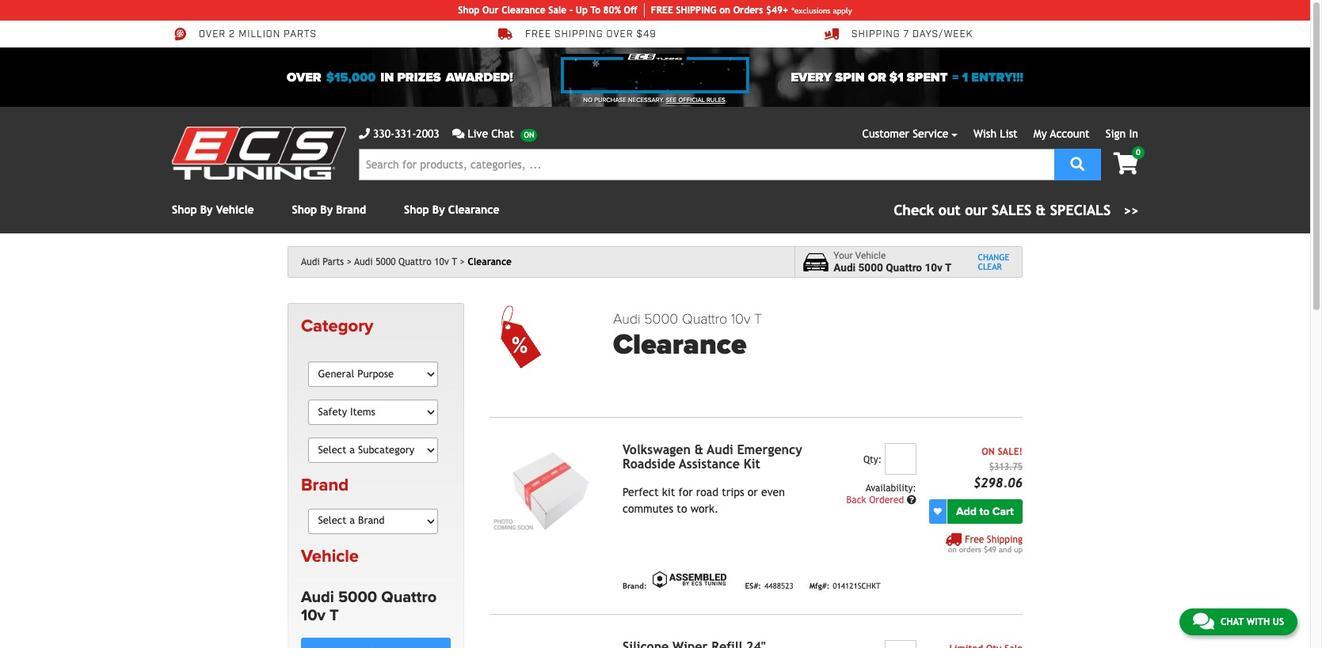 Task type: locate. For each thing, give the bounding box(es) containing it.
5000
[[376, 257, 396, 268], [859, 262, 883, 274], [644, 311, 678, 328], [338, 589, 377, 608]]

change clear
[[978, 253, 1010, 272]]

prizes
[[397, 69, 441, 85]]

t inside 'audi 5000 quattro 10v t'
[[330, 607, 339, 626]]

live chat
[[468, 128, 514, 140]]

1 horizontal spatial &
[[1036, 202, 1046, 219]]

on
[[720, 5, 731, 16], [948, 546, 957, 554]]

your vehicle audi 5000 quattro 10v t
[[834, 250, 952, 274]]

10v inside audi 5000 quattro 10v t clearance
[[731, 311, 751, 328]]

shipping
[[852, 29, 901, 41], [987, 535, 1023, 546]]

chat left with
[[1221, 617, 1244, 628]]

5000 inside your vehicle audi 5000 quattro 10v t
[[859, 262, 883, 274]]

& inside volkswagen & audi emergency roadside assistance kit
[[695, 443, 704, 458]]

free down shop our clearance sale - up to 80% off
[[525, 29, 552, 41]]

days/week
[[913, 29, 973, 41]]

2 by from the left
[[320, 204, 333, 216]]

0 horizontal spatial or
[[748, 486, 758, 499]]

0 horizontal spatial by
[[200, 204, 213, 216]]

1 vertical spatial free
[[965, 535, 984, 546]]

0 vertical spatial on
[[720, 5, 731, 16]]

by down ecs tuning image
[[200, 204, 213, 216]]

0 vertical spatial free
[[525, 29, 552, 41]]

$49 left and at bottom
[[984, 546, 997, 554]]

audi inside volkswagen & audi emergency roadside assistance kit
[[707, 443, 734, 458]]

0 vertical spatial vehicle
[[216, 204, 254, 216]]

1 vertical spatial chat
[[1221, 617, 1244, 628]]

1 horizontal spatial to
[[980, 505, 990, 519]]

or right trips
[[748, 486, 758, 499]]

shop by brand link
[[292, 204, 366, 216]]

quattro inside your vehicle audi 5000 quattro 10v t
[[886, 262, 922, 274]]

official
[[679, 97, 705, 104]]

1 horizontal spatial over
[[287, 69, 321, 85]]

sales & specials link
[[894, 200, 1139, 221]]

mfg#:
[[810, 583, 830, 591]]

on
[[982, 447, 995, 458]]

quattro
[[399, 257, 432, 268], [886, 262, 922, 274], [682, 311, 728, 328], [381, 589, 437, 608]]

chat with us link
[[1180, 609, 1298, 636]]

roadside
[[623, 457, 676, 472]]

change link
[[978, 253, 1010, 262]]

free shipping on orders $49 and up
[[948, 535, 1023, 554]]

my account link
[[1034, 128, 1090, 140]]

to down for
[[677, 503, 687, 516]]

to inside button
[[980, 505, 990, 519]]

volkswagen & audi emergency roadside assistance kit
[[623, 443, 803, 472]]

or
[[868, 69, 887, 85], [748, 486, 758, 499]]

1 horizontal spatial chat
[[1221, 617, 1244, 628]]

330-331-2003
[[373, 128, 440, 140]]

free inside free shipping on orders $49 and up
[[965, 535, 984, 546]]

over 2 million parts link
[[172, 27, 317, 41]]

1 horizontal spatial free
[[965, 535, 984, 546]]

$49 inside free shipping on orders $49 and up
[[984, 546, 997, 554]]

shipping down cart
[[987, 535, 1023, 546]]

1 horizontal spatial vehicle
[[301, 546, 359, 567]]

by up audi 5000 quattro 10v t link
[[433, 204, 445, 216]]

3 by from the left
[[433, 204, 445, 216]]

on right ping
[[720, 5, 731, 16]]

parts
[[323, 257, 344, 268]]

parts
[[284, 29, 317, 41]]

shop inside shop our clearance sale - up to 80% off link
[[458, 5, 480, 16]]

my account
[[1034, 128, 1090, 140]]

0 horizontal spatial shipping
[[852, 29, 901, 41]]

over down parts
[[287, 69, 321, 85]]

ecs tuning image
[[172, 127, 346, 180]]

5000 inside audi 5000 quattro 10v t clearance
[[644, 311, 678, 328]]

brand:
[[623, 583, 647, 591]]

add to cart button
[[947, 500, 1023, 524]]

ping
[[696, 5, 717, 16]]

free down add
[[965, 535, 984, 546]]

sign in link
[[1106, 128, 1139, 140]]

Search text field
[[359, 149, 1055, 181]]

1
[[962, 69, 969, 85]]

1 by from the left
[[200, 204, 213, 216]]

over inside "link"
[[199, 29, 226, 41]]

None number field
[[885, 443, 917, 475], [885, 641, 917, 649], [885, 443, 917, 475], [885, 641, 917, 649]]

every spin or $1 spent = 1 entry!!!
[[791, 69, 1024, 85]]

0 horizontal spatial &
[[695, 443, 704, 458]]

service
[[913, 128, 949, 140]]

brand
[[336, 204, 366, 216], [301, 476, 349, 496]]

assembled by ecs - corporate logo image
[[650, 570, 729, 590]]

1 horizontal spatial by
[[320, 204, 333, 216]]

0 horizontal spatial $49
[[637, 29, 657, 41]]

1 horizontal spatial or
[[868, 69, 887, 85]]

330-331-2003 link
[[359, 126, 440, 143]]

vehicle
[[216, 204, 254, 216], [855, 250, 886, 261], [301, 546, 359, 567]]

shipping left 7
[[852, 29, 901, 41]]

on inside free shipping on orders $49 and up
[[948, 546, 957, 554]]

by up audi parts link at the left top of page
[[320, 204, 333, 216]]

chat right 'live'
[[491, 128, 514, 140]]

1 horizontal spatial shipping
[[987, 535, 1023, 546]]

0 vertical spatial &
[[1036, 202, 1046, 219]]

or left $1
[[868, 69, 887, 85]]

0 vertical spatial over
[[199, 29, 226, 41]]

to right add
[[980, 505, 990, 519]]

1 horizontal spatial $49
[[984, 546, 997, 554]]

my
[[1034, 128, 1047, 140]]

even
[[762, 486, 785, 499]]

our
[[483, 5, 499, 16]]

back ordered
[[847, 495, 907, 506]]

1 vertical spatial or
[[748, 486, 758, 499]]

see official rules link
[[666, 96, 726, 105]]

1 vertical spatial vehicle
[[855, 250, 886, 261]]

1 horizontal spatial on
[[948, 546, 957, 554]]

0 horizontal spatial over
[[199, 29, 226, 41]]

$49 right over
[[637, 29, 657, 41]]

=
[[953, 69, 959, 85]]

cart
[[993, 505, 1014, 519]]

change
[[978, 253, 1010, 262]]

& right sales
[[1036, 202, 1046, 219]]

2 horizontal spatial by
[[433, 204, 445, 216]]

0 vertical spatial shipping
[[852, 29, 901, 41]]

clearance
[[502, 5, 546, 16], [448, 204, 500, 216], [468, 257, 512, 268], [613, 328, 747, 362]]

es#: 4488523
[[745, 583, 794, 591]]

1 vertical spatial on
[[948, 546, 957, 554]]

question circle image
[[907, 496, 917, 505]]

0 horizontal spatial free
[[525, 29, 552, 41]]

phone image
[[359, 128, 370, 139]]

road
[[696, 486, 719, 499]]

shop by clearance
[[404, 204, 500, 216]]

1 vertical spatial &
[[695, 443, 704, 458]]

0 horizontal spatial vehicle
[[216, 204, 254, 216]]

shop for shop by vehicle
[[172, 204, 197, 216]]

audi 5000 quattro 10v t
[[354, 257, 457, 268], [301, 589, 437, 626]]

1 vertical spatial shipping
[[987, 535, 1023, 546]]

0
[[1136, 148, 1141, 157]]

wish list
[[974, 128, 1018, 140]]

over left 2
[[199, 29, 226, 41]]

free shipping over $49 link
[[498, 27, 657, 41]]

& right volkswagen
[[695, 443, 704, 458]]

live chat link
[[452, 126, 537, 143]]

& for audi
[[695, 443, 704, 458]]

$15,000
[[326, 69, 376, 85]]

up
[[1014, 546, 1023, 554]]

with
[[1247, 617, 1270, 628]]

shopping cart image
[[1114, 153, 1139, 175]]

perfect kit for road trips or even commutes to work.
[[623, 486, 785, 516]]

necessary.
[[628, 97, 664, 104]]

account
[[1050, 128, 1090, 140]]

orders
[[733, 5, 763, 16]]

commutes
[[623, 503, 674, 516]]

$49
[[637, 29, 657, 41], [984, 546, 997, 554]]

no purchase necessary. see official rules .
[[583, 97, 727, 104]]

work.
[[691, 503, 719, 516]]

0 horizontal spatial to
[[677, 503, 687, 516]]

see
[[666, 97, 677, 104]]

audi parts
[[301, 257, 344, 268]]

1 vertical spatial $49
[[984, 546, 997, 554]]

0 vertical spatial brand
[[336, 204, 366, 216]]

clear
[[978, 262, 1002, 272]]

shop for shop by clearance
[[404, 204, 429, 216]]

7
[[904, 29, 910, 41]]

2 horizontal spatial vehicle
[[855, 250, 886, 261]]

on left orders
[[948, 546, 957, 554]]

shipping inside "link"
[[852, 29, 901, 41]]

10v inside your vehicle audi 5000 quattro 10v t
[[925, 262, 943, 274]]

kit
[[662, 486, 675, 499]]

entry!!!
[[972, 69, 1024, 85]]

0 vertical spatial chat
[[491, 128, 514, 140]]

1 vertical spatial over
[[287, 69, 321, 85]]

chat
[[491, 128, 514, 140], [1221, 617, 1244, 628]]

million
[[239, 29, 281, 41]]

t inside audi 5000 quattro 10v t clearance
[[754, 311, 762, 328]]

your
[[834, 250, 853, 261]]



Task type: vqa. For each thing, say whether or not it's contained in the screenshot.
hps related to $174.32
no



Task type: describe. For each thing, give the bounding box(es) containing it.
vehicle inside your vehicle audi 5000 quattro 10v t
[[855, 250, 886, 261]]

comments image
[[452, 128, 465, 139]]

apply
[[833, 6, 852, 15]]

0 horizontal spatial chat
[[491, 128, 514, 140]]

to inside perfect kit for road trips or even commutes to work.
[[677, 503, 687, 516]]

list
[[1000, 128, 1018, 140]]

sale!
[[998, 447, 1023, 458]]

audi inside audi 5000 quattro 10v t clearance
[[613, 311, 641, 328]]

in
[[1130, 128, 1139, 140]]

$1
[[890, 69, 904, 85]]

by for brand
[[320, 204, 333, 216]]

free ship ping on orders $49+ *exclusions apply
[[651, 5, 852, 16]]

us
[[1273, 617, 1284, 628]]

$49+
[[766, 5, 789, 16]]

80%
[[603, 5, 621, 16]]

shop our clearance sale - up to 80% off
[[458, 5, 638, 16]]

shipping
[[555, 29, 603, 41]]

4488523
[[765, 583, 794, 591]]

2 vertical spatial vehicle
[[301, 546, 359, 567]]

every
[[791, 69, 832, 85]]

330-
[[373, 128, 395, 140]]

sign
[[1106, 128, 1126, 140]]

on sale! $313.75 $298.06
[[974, 447, 1023, 491]]

0 vertical spatial or
[[868, 69, 887, 85]]

$313.75
[[990, 462, 1023, 473]]

for
[[679, 486, 693, 499]]

thumbnail image image
[[490, 443, 610, 534]]

mfg#: 014121schkt
[[810, 583, 881, 591]]

free for shipping
[[525, 29, 552, 41]]

emergency
[[737, 443, 803, 458]]

by for clearance
[[433, 204, 445, 216]]

shop by vehicle link
[[172, 204, 254, 216]]

shop for shop our clearance sale - up to 80% off
[[458, 5, 480, 16]]

free
[[651, 5, 673, 16]]

to
[[591, 5, 601, 16]]

in
[[381, 69, 394, 85]]

assistance
[[679, 457, 740, 472]]

shipping inside free shipping on orders $49 and up
[[987, 535, 1023, 546]]

& for specials
[[1036, 202, 1046, 219]]

kit
[[744, 457, 761, 472]]

shipping 7 days/week
[[852, 29, 973, 41]]

audi 5000 quattro 10v t clearance
[[613, 311, 762, 362]]

shop by brand
[[292, 204, 366, 216]]

-
[[570, 5, 573, 16]]

0 vertical spatial audi 5000 quattro 10v t
[[354, 257, 457, 268]]

no
[[583, 97, 593, 104]]

sales & specials
[[992, 202, 1111, 219]]

add to wish list image
[[934, 508, 942, 516]]

0 horizontal spatial on
[[720, 5, 731, 16]]

audi 5000 quattro 10v t link
[[354, 257, 465, 268]]

2
[[229, 29, 236, 41]]

add to cart
[[956, 505, 1014, 519]]

clearance inside shop our clearance sale - up to 80% off link
[[502, 5, 546, 16]]

up
[[576, 5, 588, 16]]

sale
[[549, 5, 567, 16]]

ship
[[676, 5, 696, 16]]

chat with us
[[1221, 617, 1284, 628]]

shop for shop by brand
[[292, 204, 317, 216]]

spin
[[835, 69, 865, 85]]

1 vertical spatial audi 5000 quattro 10v t
[[301, 589, 437, 626]]

by for vehicle
[[200, 204, 213, 216]]

volkswagen
[[623, 443, 691, 458]]

014121schkt
[[833, 583, 881, 591]]

add
[[956, 505, 977, 519]]

over for over $15,000 in prizes
[[287, 69, 321, 85]]

customer
[[863, 128, 910, 140]]

t inside your vehicle audi 5000 quattro 10v t
[[945, 262, 952, 274]]

spent
[[907, 69, 948, 85]]

1 vertical spatial brand
[[301, 476, 349, 496]]

sign in
[[1106, 128, 1139, 140]]

clearance inside audi 5000 quattro 10v t clearance
[[613, 328, 747, 362]]

331-
[[395, 128, 416, 140]]

0 link
[[1101, 147, 1145, 177]]

over for over 2 million parts
[[199, 29, 226, 41]]

0 vertical spatial $49
[[637, 29, 657, 41]]

specials
[[1050, 202, 1111, 219]]

customer service
[[863, 128, 949, 140]]

sales
[[992, 202, 1032, 219]]

availability:
[[866, 483, 917, 494]]

ecs tuning 'spin to win' contest logo image
[[561, 54, 750, 93]]

wish
[[974, 128, 997, 140]]

comments image
[[1193, 613, 1215, 632]]

purchase
[[594, 97, 627, 104]]

ordered
[[869, 495, 904, 506]]

*exclusions apply link
[[792, 4, 852, 16]]

live
[[468, 128, 488, 140]]

audi inside your vehicle audi 5000 quattro 10v t
[[834, 262, 856, 274]]

search image
[[1071, 156, 1085, 171]]

quattro inside audi 5000 quattro 10v t clearance
[[682, 311, 728, 328]]

.
[[726, 97, 727, 104]]

and
[[999, 546, 1012, 554]]

shop our clearance sale - up to 80% off link
[[458, 3, 645, 17]]

or inside perfect kit for road trips or even commutes to work.
[[748, 486, 758, 499]]

customer service button
[[863, 126, 958, 143]]

free for shipping
[[965, 535, 984, 546]]

over 2 million parts
[[199, 29, 317, 41]]

rules
[[707, 97, 726, 104]]

$298.06
[[974, 476, 1023, 491]]

trips
[[722, 486, 745, 499]]



